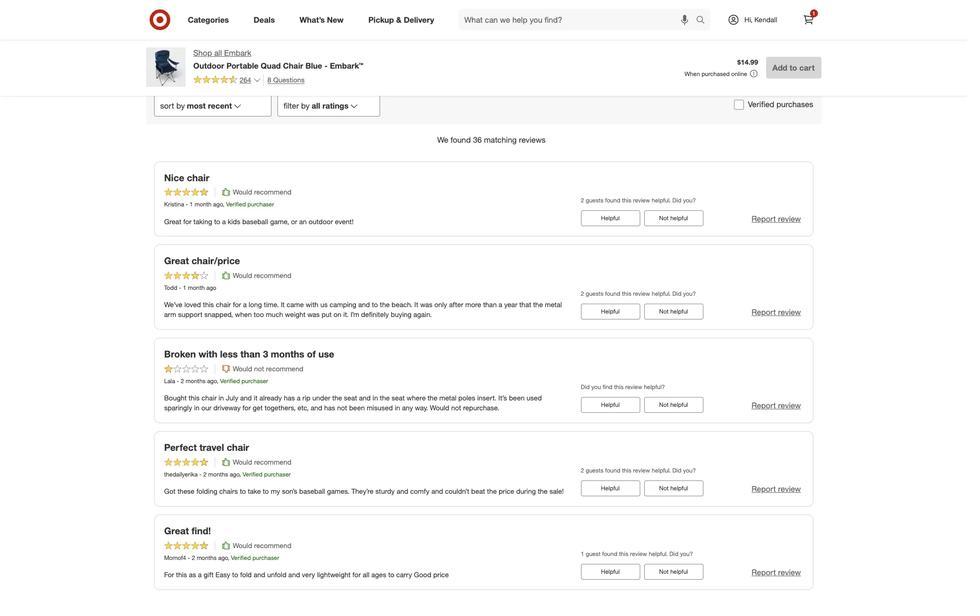 Task type: describe. For each thing, give the bounding box(es) containing it.
in left july
[[219, 394, 224, 402]]

the up 'definitely'
[[380, 300, 390, 309]]

2 horizontal spatial not
[[451, 404, 461, 412]]

to right ages on the left bottom of page
[[388, 570, 395, 579]]

any
[[402, 404, 413, 412]]

0 vertical spatial 3
[[466, 2, 470, 10]]

snapped,
[[204, 310, 233, 319]]

what's new link
[[291, 9, 356, 31]]

the up way.
[[428, 394, 438, 402]]

fold
[[240, 570, 252, 579]]

driveway
[[213, 404, 241, 412]]

insert.
[[477, 394, 497, 402]]

event!
[[335, 217, 354, 225]]

not helpful for perfect travel chair
[[659, 485, 688, 492]]

1 guest found this review helpful. did you?
[[581, 550, 693, 557]]

for this as a gift easy to fold and unfold and very lightweight for all ages to carry good price
[[164, 570, 449, 579]]

find!
[[192, 525, 211, 536]]

, for chair
[[223, 201, 225, 208]]

pickup & delivery link
[[360, 9, 447, 31]]

% for stars
[[470, 12, 475, 19]]

they're
[[352, 487, 374, 495]]

purchaser for travel
[[264, 471, 291, 478]]

verified for travel
[[243, 471, 263, 478]]

when
[[685, 70, 700, 77]]

i'm
[[351, 310, 359, 319]]

again.
[[414, 310, 432, 319]]

in up misused
[[373, 394, 378, 402]]

repurchase.
[[463, 404, 500, 412]]

lightweight
[[317, 570, 351, 579]]

8
[[268, 75, 271, 84]]

helpful for great chair/price
[[601, 308, 620, 315]]

cart
[[800, 63, 815, 73]]

did for great chair/price
[[673, 290, 682, 297]]

you
[[592, 383, 601, 391]]

you? for nice chair
[[683, 197, 696, 204]]

great for great for taking to a kids baseball game, or an outdoor event!
[[164, 217, 181, 225]]

much
[[266, 310, 283, 319]]

2 % for stars
[[466, 12, 475, 19]]

recommend up already
[[266, 365, 303, 373]]

would for nice chair
[[233, 188, 252, 196]]

8 questions link
[[263, 74, 305, 86]]

helpful. for great find!
[[649, 550, 668, 557]]

in left any
[[395, 404, 400, 412]]

momof4
[[164, 554, 186, 561]]

time.
[[264, 300, 279, 309]]

lala
[[164, 377, 175, 385]]

the up misused
[[380, 394, 390, 402]]

1 vertical spatial has
[[324, 404, 335, 412]]

metal inside we've loved this chair for a long time. it came with us camping and to the beach. it was only after more than a year that the metal arm support snapped, when too much weight was put on it. i'm definitely buying again.
[[545, 300, 562, 309]]

that
[[520, 300, 531, 309]]

by for filter by
[[301, 101, 310, 111]]

put
[[322, 310, 332, 319]]

add
[[773, 63, 788, 73]]

todd - 1 month ago
[[164, 284, 216, 292]]

1 right todd on the left top of the page
[[183, 284, 186, 292]]

great for taking to a kids baseball game, or an outdoor event!
[[164, 217, 354, 225]]

ages
[[372, 570, 386, 579]]

and left it
[[240, 394, 252, 402]]

july
[[226, 394, 238, 402]]

, for with
[[217, 377, 218, 385]]

not helpful for great chair/price
[[659, 308, 688, 315]]

thedailyerika
[[164, 471, 198, 478]]

what's
[[300, 15, 325, 24]]

shop all embark outdoor portable quad chair blue - embark™
[[193, 48, 364, 71]]

8 questions
[[268, 75, 305, 84]]

beach.
[[392, 300, 413, 309]]

verified right verified purchases checkbox
[[748, 99, 775, 109]]

when purchased online
[[685, 70, 748, 77]]

these
[[178, 487, 195, 495]]

to inside we've loved this chair for a long time. it came with us camping and to the beach. it was only after more than a year that the metal arm support snapped, when too much weight was put on it. i'm definitely buying again.
[[372, 300, 378, 309]]

filter
[[284, 101, 299, 111]]

and left very on the bottom left
[[288, 570, 300, 579]]

helpful for nice chair
[[601, 215, 620, 222]]

not helpful button for perfect travel chair
[[644, 481, 704, 496]]

0 horizontal spatial been
[[349, 404, 365, 412]]

not for nice chair
[[659, 215, 669, 222]]

report review for perfect travel chair
[[752, 484, 801, 494]]

perfect travel chair
[[164, 442, 249, 453]]

categories link
[[180, 9, 241, 31]]

you? for great find!
[[680, 550, 693, 557]]

month for todd
[[188, 284, 205, 292]]

star for 1
[[321, 21, 331, 28]]

report review button for great chair/price
[[752, 307, 801, 318]]

1 vertical spatial baseball
[[299, 487, 325, 495]]

for inside we've loved this chair for a long time. it came with us camping and to the beach. it was only after more than a year that the metal arm support snapped, when too much weight was put on it. i'm definitely buying again.
[[233, 300, 241, 309]]

ago down chair/price
[[206, 284, 216, 292]]

0 vertical spatial was
[[420, 300, 433, 309]]

found for perfect travel chair
[[605, 467, 621, 474]]

pickup & delivery
[[369, 15, 434, 24]]

a left year
[[499, 300, 503, 309]]

guests for great chair/price
[[586, 290, 604, 297]]

found for nice chair
[[605, 197, 621, 204]]

- inside "shop all embark outdoor portable quad chair blue - embark™"
[[325, 61, 328, 71]]

- for travel
[[199, 471, 202, 478]]

to left 'take'
[[240, 487, 246, 495]]

2 it from the left
[[415, 300, 419, 309]]

easy
[[216, 570, 230, 579]]

- for chair
[[186, 201, 188, 208]]

use
[[318, 348, 334, 360]]

came
[[287, 300, 304, 309]]

a right as
[[198, 570, 202, 579]]

year
[[504, 300, 518, 309]]

it.
[[343, 310, 349, 319]]

2 horizontal spatial all
[[363, 570, 370, 579]]

new
[[327, 15, 344, 24]]

83 36 recommendations
[[555, 11, 632, 31]]

264 star ratings
[[494, 22, 542, 30]]

chair right nice
[[187, 172, 209, 183]]

to left my
[[263, 487, 269, 495]]

months left of
[[271, 348, 304, 360]]

perfect
[[164, 442, 197, 453]]

image of outdoor portable quad chair blue - embark™ image
[[146, 47, 185, 87]]

verified for find!
[[231, 554, 251, 561]]

report for broken with less than 3 months of use
[[752, 401, 776, 411]]

would not recommend
[[233, 365, 303, 373]]

categories
[[188, 15, 229, 24]]

helpful button for great find!
[[581, 564, 640, 580]]

1 vertical spatial ratings
[[323, 101, 349, 111]]

add to cart
[[773, 63, 815, 73]]

1 link
[[798, 9, 820, 31]]

found for great find!
[[602, 550, 618, 557]]

during
[[516, 487, 536, 495]]

to inside button
[[790, 63, 798, 73]]

83
[[555, 11, 564, 21]]

helpful button for great chair/price
[[581, 304, 640, 320]]

found for great chair/price
[[605, 290, 621, 297]]

us
[[321, 300, 328, 309]]

report review for great find!
[[752, 567, 801, 577]]

bought this chair in july and it already has a rip under the seat and in the seat where the metal poles insert. it's been used sparingly in our driveway for get togethers, etc, and has not been misused in any way. would not repurchase.
[[164, 394, 542, 412]]

purchases
[[777, 99, 814, 109]]

this inside bought this chair in july and it already has a rip under the seat and in the seat where the metal poles insert. it's been used sparingly in our driveway for get togethers, etc, and has not been misused in any way. would not repurchase.
[[189, 394, 200, 402]]

got these folding chairs to take to my son's baseball games. they're sturdy and comfy and couldn't beat the price during the sale!
[[164, 487, 564, 495]]

chairs
[[219, 487, 238, 495]]

for left ages on the left bottom of page
[[353, 570, 361, 579]]

most
[[187, 101, 206, 111]]

helpful for perfect travel chair
[[601, 485, 620, 492]]

- for with
[[177, 377, 179, 385]]

quad
[[261, 61, 281, 71]]

you? for perfect travel chair
[[683, 467, 696, 474]]

not helpful for broken with less than 3 months of use
[[659, 401, 688, 409]]

add to cart button
[[766, 57, 822, 78]]

% for star
[[470, 21, 475, 28]]

264 for 264
[[240, 76, 251, 84]]

way.
[[415, 404, 428, 412]]

helpful for great find!
[[671, 568, 688, 575]]

definitely
[[361, 310, 389, 319]]

0 horizontal spatial 3
[[263, 348, 268, 360]]

get
[[253, 404, 263, 412]]

not for great chair/price
[[659, 308, 669, 315]]

1 it from the left
[[281, 300, 285, 309]]

recommend for great find!
[[254, 541, 292, 550]]

0 vertical spatial baseball
[[242, 217, 268, 225]]

as
[[189, 570, 196, 579]]

recommend for nice chair
[[254, 188, 292, 196]]

would for great chair/price
[[233, 271, 252, 280]]

verified for with
[[220, 377, 240, 385]]

sparingly
[[164, 404, 192, 412]]

report review for nice chair
[[752, 214, 801, 224]]

in left our
[[194, 404, 200, 412]]

where
[[407, 394, 426, 402]]

great for great find!
[[164, 525, 189, 536]]

bought
[[164, 394, 187, 402]]

only
[[435, 300, 447, 309]]

ago for find!
[[218, 554, 228, 561]]

would inside bought this chair in july and it already has a rip under the seat and in the seat where the metal poles insert. it's been used sparingly in our driveway for get togethers, etc, and has not been misused in any way. would not repurchase.
[[430, 404, 449, 412]]

helpful button for broken with less than 3 months of use
[[581, 397, 640, 413]]

helpful for perfect travel chair
[[671, 485, 688, 492]]

embark™
[[330, 61, 364, 71]]

helpful. for nice chair
[[652, 197, 671, 204]]

the right beat
[[487, 487, 497, 495]]

and up misused
[[359, 394, 371, 402]]

to left fold
[[232, 570, 238, 579]]

report for great find!
[[752, 567, 776, 577]]

we've
[[164, 300, 182, 309]]

would recommend for great find!
[[233, 541, 292, 550]]

metal inside bought this chair in july and it already has a rip under the seat and in the seat where the metal poles insert. it's been used sparingly in our driveway for get togethers, etc, and has not been misused in any way. would not repurchase.
[[440, 394, 457, 402]]

would for great find!
[[233, 541, 252, 550]]

chair right travel
[[227, 442, 249, 453]]

1 for 1 star
[[316, 21, 319, 28]]



Task type: locate. For each thing, give the bounding box(es) containing it.
1 by from the left
[[176, 101, 185, 111]]

has
[[284, 394, 295, 402], [324, 404, 335, 412]]

1 helpful button from the top
[[581, 211, 640, 226]]

1 not from the top
[[659, 215, 669, 222]]

264 for 264 star ratings
[[494, 22, 505, 30]]

&
[[396, 15, 402, 24]]

would for perfect travel chair
[[233, 458, 252, 466]]

1 % from the top
[[470, 2, 475, 10]]

3 not helpful button from the top
[[644, 397, 704, 413]]

star
[[321, 21, 331, 28], [507, 22, 519, 30]]

1 horizontal spatial than
[[483, 300, 497, 309]]

chair
[[283, 61, 303, 71]]

recent
[[208, 101, 232, 111]]

and right comfy
[[432, 487, 443, 495]]

for up when
[[233, 300, 241, 309]]

has up togethers,
[[284, 394, 295, 402]]

2 great from the top
[[164, 255, 189, 266]]

not for great find!
[[659, 568, 669, 575]]

purchaser
[[248, 201, 274, 208], [242, 377, 268, 385], [264, 471, 291, 478], [253, 554, 279, 561]]

1 vertical spatial 3
[[263, 348, 268, 360]]

deals
[[254, 15, 275, 24]]

purchaser for chair
[[248, 201, 274, 208]]

2 by from the left
[[301, 101, 310, 111]]

1 horizontal spatial it
[[415, 300, 419, 309]]

1 vertical spatial all
[[312, 101, 320, 111]]

would for broken with less than 3 months of use
[[233, 365, 252, 373]]

3 not from the top
[[659, 401, 669, 409]]

would recommend for great chair/price
[[233, 271, 292, 280]]

report review button for perfect travel chair
[[752, 484, 801, 495]]

recommend up unfold
[[254, 541, 292, 550]]

than inside we've loved this chair for a long time. it came with us camping and to the beach. it was only after more than a year that the metal arm support snapped, when too much weight was put on it. i'm definitely buying again.
[[483, 300, 497, 309]]

1 horizontal spatial baseball
[[299, 487, 325, 495]]

0 vertical spatial 2 guests found this review helpful. did you?
[[581, 197, 696, 204]]

ago
[[213, 201, 223, 208], [206, 284, 216, 292], [207, 377, 217, 385], [230, 471, 239, 478], [218, 554, 228, 561]]

1 horizontal spatial by
[[301, 101, 310, 111]]

1 vertical spatial 36
[[473, 135, 482, 145]]

ago up our
[[207, 377, 217, 385]]

0 vertical spatial with
[[306, 300, 319, 309]]

metal left poles
[[440, 394, 457, 402]]

great find!
[[164, 525, 211, 536]]

ago right kristina
[[213, 201, 223, 208]]

purchaser up great for taking to a kids baseball game, or an outdoor event!
[[248, 201, 274, 208]]

would recommend up 'take'
[[233, 458, 292, 466]]

What can we help you find? suggestions appear below search field
[[459, 9, 699, 31]]

2 guests found this review helpful. did you? for great chair/price
[[581, 290, 696, 297]]

not down broken with less than 3 months of use
[[254, 365, 264, 373]]

togethers,
[[265, 404, 296, 412]]

months for perfect travel chair
[[208, 471, 228, 478]]

2 2 guests found this review helpful. did you? from the top
[[581, 290, 696, 297]]

recommend up time.
[[254, 271, 292, 280]]

5 report from the top
[[752, 567, 776, 577]]

in
[[219, 394, 224, 402], [373, 394, 378, 402], [194, 404, 200, 412], [395, 404, 400, 412]]

0 vertical spatial ratings
[[521, 22, 542, 30]]

1 horizontal spatial star
[[507, 22, 519, 30]]

great left find! on the left bottom
[[164, 525, 189, 536]]

very
[[302, 570, 315, 579]]

1 vertical spatial with
[[199, 348, 218, 360]]

- right the momof4
[[188, 554, 190, 561]]

it up again.
[[415, 300, 419, 309]]

price for great find!
[[433, 570, 449, 579]]

helpful for nice chair
[[671, 215, 688, 222]]

report for perfect travel chair
[[752, 484, 776, 494]]

would recommend for perfect travel chair
[[233, 458, 292, 466]]

0 vertical spatial great
[[164, 217, 181, 225]]

would recommend for nice chair
[[233, 188, 292, 196]]

5 helpful button from the top
[[581, 564, 640, 580]]

2 guests found this review helpful. did you? for nice chair
[[581, 197, 696, 204]]

not helpful for nice chair
[[659, 215, 688, 222]]

hi,
[[745, 15, 753, 24]]

1 right kristina
[[190, 201, 193, 208]]

1 would recommend from the top
[[233, 188, 292, 196]]

would up thedailyerika - 2 months ago , verified purchaser at the left of the page
[[233, 458, 252, 466]]

2 seat from the left
[[392, 394, 405, 402]]

not helpful button for broken with less than 3 months of use
[[644, 397, 704, 413]]

purchaser up unfold
[[253, 554, 279, 561]]

0 vertical spatial month
[[195, 201, 212, 208]]

and right fold
[[254, 570, 265, 579]]

purchaser for with
[[242, 377, 268, 385]]

not helpful for great find!
[[659, 568, 688, 575]]

a left the rip
[[297, 394, 301, 402]]

report review for great chair/price
[[752, 307, 801, 317]]

price right good
[[433, 570, 449, 579]]

you? for great chair/price
[[683, 290, 696, 297]]

the left sale!
[[538, 487, 548, 495]]

find
[[603, 383, 613, 391]]

1 2 % from the top
[[466, 12, 475, 19]]

2 helpful from the top
[[601, 308, 620, 315]]

todd
[[164, 284, 177, 292]]

4 helpful button from the top
[[581, 481, 640, 496]]

0 horizontal spatial with
[[199, 348, 218, 360]]

1
[[813, 10, 816, 16], [316, 21, 319, 28], [190, 201, 193, 208], [183, 284, 186, 292], [581, 550, 584, 557]]

1 horizontal spatial seat
[[392, 394, 405, 402]]

1 horizontal spatial 36
[[566, 22, 574, 31]]

- right blue
[[325, 61, 328, 71]]

baseball right "son's"
[[299, 487, 325, 495]]

not helpful button for great chair/price
[[644, 304, 704, 320]]

1 not helpful button from the top
[[644, 211, 704, 226]]

verified up kids at the top left of page
[[226, 201, 246, 208]]

0 horizontal spatial star
[[321, 21, 331, 28]]

month
[[195, 201, 212, 208], [188, 284, 205, 292]]

under
[[313, 394, 330, 402]]

all right filter
[[312, 101, 320, 111]]

4 report from the top
[[752, 484, 776, 494]]

the right that at right
[[533, 300, 543, 309]]

1 not helpful from the top
[[659, 215, 688, 222]]

what's new
[[300, 15, 344, 24]]

review
[[633, 197, 650, 204], [779, 214, 801, 224], [633, 290, 650, 297], [779, 307, 801, 317], [626, 383, 643, 391], [779, 401, 801, 411], [633, 467, 650, 474], [779, 484, 801, 494], [630, 550, 647, 557], [779, 567, 801, 577]]

5 helpful from the top
[[601, 568, 620, 575]]

recommend for perfect travel chair
[[254, 458, 292, 466]]

and left comfy
[[397, 487, 408, 495]]

seat up any
[[392, 394, 405, 402]]

months up chairs
[[208, 471, 228, 478]]

1 vertical spatial 264
[[240, 76, 251, 84]]

0 vertical spatial guests
[[586, 197, 604, 204]]

- for find!
[[188, 554, 190, 561]]

1 horizontal spatial 3
[[466, 2, 470, 10]]

recommend up my
[[254, 458, 292, 466]]

report
[[752, 214, 776, 224], [752, 307, 776, 317], [752, 401, 776, 411], [752, 484, 776, 494], [752, 567, 776, 577]]

5 report review button from the top
[[752, 567, 801, 578]]

price for perfect travel chair
[[499, 487, 515, 495]]

rip
[[303, 394, 311, 402]]

1 horizontal spatial metal
[[545, 300, 562, 309]]

report for nice chair
[[752, 214, 776, 224]]

1 for 1 guest found this review helpful. did you?
[[581, 550, 584, 557]]

2 % for star
[[466, 21, 475, 28]]

and inside we've loved this chair for a long time. it came with us camping and to the beach. it was only after more than a year that the metal arm support snapped, when too much weight was put on it. i'm definitely buying again.
[[358, 300, 370, 309]]

ago for with
[[207, 377, 217, 385]]

got
[[164, 487, 176, 495]]

0 horizontal spatial metal
[[440, 394, 457, 402]]

helpful. for perfect travel chair
[[652, 467, 671, 474]]

1 seat from the left
[[344, 394, 357, 402]]

helpful button for nice chair
[[581, 211, 640, 226]]

chair up our
[[202, 394, 217, 402]]

1 guests from the top
[[586, 197, 604, 204]]

reviews
[[519, 135, 546, 145]]

misused
[[367, 404, 393, 412]]

online
[[732, 70, 748, 77]]

month for kristina
[[195, 201, 212, 208]]

3 guests from the top
[[586, 467, 604, 474]]

1 vertical spatial %
[[470, 12, 475, 19]]

has down 'under'
[[324, 404, 335, 412]]

purchaser for find!
[[253, 554, 279, 561]]

2 % from the top
[[470, 12, 475, 19]]

it
[[254, 394, 258, 402]]

3 helpful from the top
[[601, 401, 620, 409]]

ago up chairs
[[230, 471, 239, 478]]

2 not helpful button from the top
[[644, 304, 704, 320]]

0 horizontal spatial 36
[[473, 135, 482, 145]]

1 right the kendall
[[813, 10, 816, 16]]

1 vertical spatial metal
[[440, 394, 457, 402]]

5 not from the top
[[659, 568, 669, 575]]

0 horizontal spatial it
[[281, 300, 285, 309]]

0 horizontal spatial all
[[214, 48, 222, 58]]

not
[[659, 215, 669, 222], [659, 308, 669, 315], [659, 401, 669, 409], [659, 485, 669, 492], [659, 568, 669, 575]]

2 helpful button from the top
[[581, 304, 640, 320]]

helpful for great find!
[[601, 568, 620, 575]]

4 not helpful button from the top
[[644, 481, 704, 496]]

would recommend up great for taking to a kids baseball game, or an outdoor event!
[[233, 188, 292, 196]]

0 horizontal spatial seat
[[344, 394, 357, 402]]

5 not helpful from the top
[[659, 568, 688, 575]]

when
[[235, 310, 252, 319]]

verified up fold
[[231, 554, 251, 561]]

son's
[[282, 487, 297, 495]]

2 helpful from the top
[[671, 308, 688, 315]]

my
[[271, 487, 280, 495]]

month up loved at the bottom left of page
[[188, 284, 205, 292]]

2 guests from the top
[[586, 290, 604, 297]]

helpful button for perfect travel chair
[[581, 481, 640, 496]]

0 vertical spatial than
[[483, 300, 497, 309]]

0 horizontal spatial ratings
[[323, 101, 349, 111]]

264 link
[[193, 74, 261, 87]]

chair inside bought this chair in july and it already has a rip under the seat and in the seat where the metal poles insert. it's been used sparingly in our driveway for get togethers, etc, and has not been misused in any way. would not repurchase.
[[202, 394, 217, 402]]

verified up 'take'
[[243, 471, 263, 478]]

0 vertical spatial 264
[[494, 22, 505, 30]]

1 vertical spatial was
[[308, 310, 320, 319]]

would down broken with less than 3 months of use
[[233, 365, 252, 373]]

264
[[494, 22, 505, 30], [240, 76, 251, 84]]

helpful for great chair/price
[[671, 308, 688, 315]]

3 2 guests found this review helpful. did you? from the top
[[581, 467, 696, 474]]

1 report review from the top
[[752, 214, 801, 224]]

metal right that at right
[[545, 300, 562, 309]]

blue
[[306, 61, 322, 71]]

recommend for great chair/price
[[254, 271, 292, 280]]

2 vertical spatial all
[[363, 570, 370, 579]]

1 vertical spatial 2 guests found this review helpful. did you?
[[581, 290, 696, 297]]

guests for perfect travel chair
[[586, 467, 604, 474]]

for left taking
[[183, 217, 192, 225]]

report review for broken with less than 3 months of use
[[752, 401, 801, 411]]

was up again.
[[420, 300, 433, 309]]

2 report from the top
[[752, 307, 776, 317]]

for inside bought this chair in july and it already has a rip under the seat and in the seat where the metal poles insert. it's been used sparingly in our driveway for get togethers, etc, and has not been misused in any way. would not repurchase.
[[243, 404, 251, 412]]

on
[[334, 310, 342, 319]]

1 horizontal spatial with
[[306, 300, 319, 309]]

not left misused
[[337, 404, 347, 412]]

and up the i'm
[[358, 300, 370, 309]]

5 not helpful button from the top
[[644, 564, 704, 580]]

0 vertical spatial has
[[284, 394, 295, 402]]

0 horizontal spatial baseball
[[242, 217, 268, 225]]

1 vertical spatial month
[[188, 284, 205, 292]]

not for perfect travel chair
[[659, 485, 669, 492]]

it's
[[499, 394, 507, 402]]

4 would recommend from the top
[[233, 541, 292, 550]]

month up taking
[[195, 201, 212, 208]]

loved
[[184, 300, 201, 309]]

purchaser up my
[[264, 471, 291, 478]]

all inside "shop all embark outdoor portable quad chair blue - embark™"
[[214, 48, 222, 58]]

the
[[380, 300, 390, 309], [533, 300, 543, 309], [332, 394, 342, 402], [380, 394, 390, 402], [428, 394, 438, 402], [487, 487, 497, 495], [538, 487, 548, 495]]

travel
[[199, 442, 224, 453]]

report review button for great find!
[[752, 567, 801, 578]]

guest
[[586, 550, 601, 557]]

all
[[214, 48, 222, 58], [312, 101, 320, 111], [363, 570, 370, 579]]

3 report from the top
[[752, 401, 776, 411]]

ago for travel
[[230, 471, 239, 478]]

baseball right kids at the top left of page
[[242, 217, 268, 225]]

to up 'definitely'
[[372, 300, 378, 309]]

chair inside we've loved this chair for a long time. it came with us camping and to the beach. it was only after more than a year that the metal arm support snapped, when too much weight was put on it. i'm definitely buying again.
[[216, 300, 231, 309]]

not helpful button for great find!
[[644, 564, 704, 580]]

seat right 'under'
[[344, 394, 357, 402]]

a up when
[[243, 300, 247, 309]]

1 horizontal spatial 264
[[494, 22, 505, 30]]

months right "lala"
[[186, 377, 206, 385]]

2 vertical spatial %
[[470, 21, 475, 28]]

1 helpful from the top
[[671, 215, 688, 222]]

with inside we've loved this chair for a long time. it came with us camping and to the beach. it was only after more than a year that the metal arm support snapped, when too much weight was put on it. i'm definitely buying again.
[[306, 300, 319, 309]]

4 not helpful from the top
[[659, 485, 688, 492]]

not for broken with less than 3 months of use
[[659, 401, 669, 409]]

recommend up 'game,'
[[254, 188, 292, 196]]

, for find!
[[228, 554, 230, 561]]

verified for chair
[[226, 201, 246, 208]]

great down kristina
[[164, 217, 181, 225]]

helpful. for great chair/price
[[652, 290, 671, 297]]

price left during
[[499, 487, 515, 495]]

recommend
[[254, 188, 292, 196], [254, 271, 292, 280], [266, 365, 303, 373], [254, 458, 292, 466], [254, 541, 292, 550]]

star for 264
[[507, 22, 519, 30]]

1 horizontal spatial been
[[509, 394, 525, 402]]

a inside bought this chair in july and it already has a rip under the seat and in the seat where the metal poles insert. it's been used sparingly in our driveway for get togethers, etc, and has not been misused in any way. would not repurchase.
[[297, 394, 301, 402]]

to right add
[[790, 63, 798, 73]]

1 vertical spatial than
[[241, 348, 260, 360]]

it
[[281, 300, 285, 309], [415, 300, 419, 309]]

4 helpful from the top
[[601, 485, 620, 492]]

2 report review button from the top
[[752, 307, 801, 318]]

3 would recommend from the top
[[233, 458, 292, 466]]

kristina - 1 month ago , verified purchaser
[[164, 201, 274, 208]]

game,
[[270, 217, 289, 225]]

1 2 guests found this review helpful. did you? from the top
[[581, 197, 696, 204]]

1 horizontal spatial was
[[420, 300, 433, 309]]

3 helpful from the top
[[671, 401, 688, 409]]

sale!
[[550, 487, 564, 495]]

- right kristina
[[186, 201, 188, 208]]

0 horizontal spatial not
[[254, 365, 264, 373]]

1 horizontal spatial has
[[324, 404, 335, 412]]

not down poles
[[451, 404, 461, 412]]

kids
[[228, 217, 240, 225]]

0 vertical spatial 2 %
[[466, 12, 475, 19]]

would right way.
[[430, 404, 449, 412]]

than right more at the bottom left of page
[[483, 300, 497, 309]]

search
[[692, 16, 716, 25]]

2 vertical spatial 2 guests found this review helpful. did you?
[[581, 467, 696, 474]]

2 guests found this review helpful. did you? for perfect travel chair
[[581, 467, 696, 474]]

1 great from the top
[[164, 217, 181, 225]]

0 horizontal spatial was
[[308, 310, 320, 319]]

months up gift
[[197, 554, 217, 561]]

3 not helpful from the top
[[659, 401, 688, 409]]

outdoor
[[193, 61, 224, 71]]

0 vertical spatial been
[[509, 394, 525, 402]]

not helpful button for nice chair
[[644, 211, 704, 226]]

2 would recommend from the top
[[233, 271, 292, 280]]

with left less
[[199, 348, 218, 360]]

verified up july
[[220, 377, 240, 385]]

3 report review button from the top
[[752, 400, 801, 411]]

the right 'under'
[[332, 394, 342, 402]]

1 vertical spatial been
[[349, 404, 365, 412]]

1 horizontal spatial all
[[312, 101, 320, 111]]

0 vertical spatial all
[[214, 48, 222, 58]]

arm
[[164, 310, 176, 319]]

1 star
[[316, 21, 331, 28]]

2 stars
[[314, 12, 332, 19]]

would up momof4 - 2 months ago , verified purchaser on the bottom left of the page
[[233, 541, 252, 550]]

1 vertical spatial guests
[[586, 290, 604, 297]]

less
[[220, 348, 238, 360]]

would recommend up long at left bottom
[[233, 271, 292, 280]]

matching
[[484, 135, 517, 145]]

would down chair/price
[[233, 271, 252, 280]]

buying
[[391, 310, 412, 319]]

1 vertical spatial price
[[433, 570, 449, 579]]

0 horizontal spatial 264
[[240, 76, 251, 84]]

%
[[470, 2, 475, 10], [470, 12, 475, 19], [470, 21, 475, 28]]

an
[[299, 217, 307, 225]]

1 report review button from the top
[[752, 214, 801, 225]]

3 report review from the top
[[752, 401, 801, 411]]

- right "lala"
[[177, 377, 179, 385]]

broken
[[164, 348, 196, 360]]

0 vertical spatial price
[[499, 487, 515, 495]]

0 horizontal spatial by
[[176, 101, 185, 111]]

2 not helpful from the top
[[659, 308, 688, 315]]

2 vertical spatial great
[[164, 525, 189, 536]]

4 helpful from the top
[[671, 485, 688, 492]]

3 great from the top
[[164, 525, 189, 536]]

guests for nice chair
[[586, 197, 604, 204]]

this inside we've loved this chair for a long time. it came with us camping and to the beach. it was only after more than a year that the metal arm support snapped, when too much weight was put on it. i'm definitely buying again.
[[203, 300, 214, 309]]

games.
[[327, 487, 350, 495]]

stars
[[319, 12, 332, 19]]

2 vertical spatial guests
[[586, 467, 604, 474]]

0 vertical spatial %
[[470, 2, 475, 10]]

4 not from the top
[[659, 485, 669, 492]]

beat
[[471, 487, 485, 495]]

unfold
[[267, 570, 287, 579]]

1 horizontal spatial price
[[499, 487, 515, 495]]

0 vertical spatial metal
[[545, 300, 562, 309]]

great for great chair/price
[[164, 255, 189, 266]]

ago for chair
[[213, 201, 223, 208]]

we found 36 matching reviews
[[437, 135, 546, 145]]

helpful for broken with less than 3 months of use
[[671, 401, 688, 409]]

report for great chair/price
[[752, 307, 776, 317]]

report review button for broken with less than 3 months of use
[[752, 400, 801, 411]]

36 inside 83 36 recommendations
[[566, 22, 574, 31]]

1 left guest on the bottom right
[[581, 550, 584, 557]]

used
[[527, 394, 542, 402]]

support
[[178, 310, 203, 319]]

0 horizontal spatial has
[[284, 394, 295, 402]]

Verified purchases checkbox
[[734, 100, 744, 110]]

months for great find!
[[197, 554, 217, 561]]

5 report review from the top
[[752, 567, 801, 577]]

0 horizontal spatial price
[[433, 570, 449, 579]]

36 left the recommendations
[[566, 22, 574, 31]]

would recommend up unfold
[[233, 541, 292, 550]]

2 not from the top
[[659, 308, 669, 315]]

1 report from the top
[[752, 214, 776, 224]]

1 vertical spatial great
[[164, 255, 189, 266]]

1 horizontal spatial ratings
[[521, 22, 542, 30]]

by for sort by
[[176, 101, 185, 111]]

after
[[449, 300, 464, 309]]

portable
[[227, 61, 259, 71]]

2 2 % from the top
[[466, 21, 475, 28]]

pickup
[[369, 15, 394, 24]]

- right todd on the left top of the page
[[179, 284, 181, 292]]

great
[[164, 217, 181, 225], [164, 255, 189, 266], [164, 525, 189, 536]]

did for nice chair
[[673, 197, 682, 204]]

4 report review from the top
[[752, 484, 801, 494]]

was
[[420, 300, 433, 309], [308, 310, 320, 319]]

all right 'shop'
[[214, 48, 222, 58]]

by right sort
[[176, 101, 185, 111]]

with left "us"
[[306, 300, 319, 309]]

1 vertical spatial 2 %
[[466, 21, 475, 28]]

delivery
[[404, 15, 434, 24]]

0 vertical spatial 36
[[566, 22, 574, 31]]

all left ages on the left bottom of page
[[363, 570, 370, 579]]

purchased
[[702, 70, 730, 77]]

this
[[622, 197, 632, 204], [622, 290, 632, 297], [203, 300, 214, 309], [614, 383, 624, 391], [189, 394, 200, 402], [622, 467, 632, 474], [619, 550, 629, 557], [176, 570, 187, 579]]

and down 'under'
[[311, 404, 322, 412]]

helpful for broken with less than 3 months of use
[[601, 401, 620, 409]]

3 % from the top
[[470, 21, 475, 28]]

by right filter
[[301, 101, 310, 111]]

purchaser up it
[[242, 377, 268, 385]]

a left kids at the top left of page
[[222, 217, 226, 225]]

ago up easy
[[218, 554, 228, 561]]

1 down 2 stars
[[316, 21, 319, 28]]

to right taking
[[214, 217, 220, 225]]

etc,
[[298, 404, 309, 412]]

comfy
[[410, 487, 430, 495]]

4 report review button from the top
[[752, 484, 801, 495]]

been left misused
[[349, 404, 365, 412]]

3 helpful button from the top
[[581, 397, 640, 413]]

kendall
[[755, 15, 778, 24]]

gift
[[204, 570, 214, 579]]

or
[[291, 217, 297, 225]]

weight
[[285, 310, 306, 319]]

did for great find!
[[670, 550, 679, 557]]

0 horizontal spatial than
[[241, 348, 260, 360]]

2 report review from the top
[[752, 307, 801, 317]]

1 horizontal spatial not
[[337, 404, 347, 412]]

5 helpful from the top
[[671, 568, 688, 575]]

1 helpful from the top
[[601, 215, 620, 222]]

report review button for nice chair
[[752, 214, 801, 225]]



Task type: vqa. For each thing, say whether or not it's contained in the screenshot.


